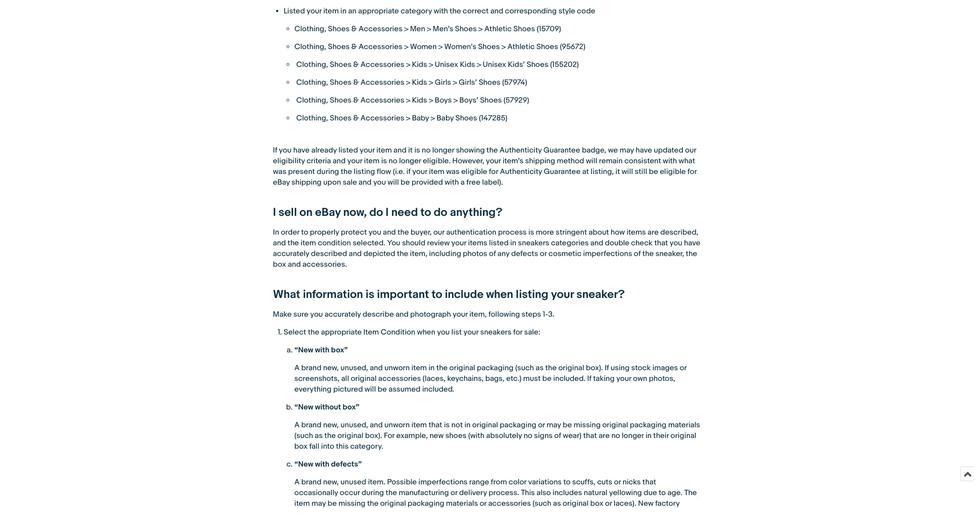Task type: describe. For each thing, give the bounding box(es) containing it.
to right due
[[659, 489, 666, 498]]

wear)
[[563, 432, 582, 440]]

authentication
[[446, 228, 497, 237]]

listed inside in order to properly protect you and the buyer, our authentication process is more stringent about how items are described, and the item condition selected. you should review your items listed in sneakers categories and double check that you have accurately described and                         depicted the item, including photos of any defects or cosmetic imperfections of the sneaker, the box and accessories.
[[489, 239, 509, 248]]

0 vertical spatial longer
[[432, 146, 454, 155]]

screenshots,
[[294, 374, 340, 383]]

and right sale
[[359, 178, 372, 187]]

what
[[679, 157, 695, 166]]

with up men's at the top
[[434, 7, 448, 16]]

to up includes
[[564, 478, 571, 487]]

style
[[559, 7, 575, 16]]

sale:
[[524, 328, 541, 337]]

in order to properly protect you and the buyer, our authentication process is more stringent about how items are described, and the item condition selected. you should review your items listed in sneakers categories and double check that you have accurately described and                         depicted the item, including photos of any defects or cosmetic imperfections of the sneaker, the box and accessories.
[[273, 228, 701, 269]]

athletic for (95672)
[[508, 43, 535, 51]]

your up sale
[[347, 157, 362, 166]]

we
[[608, 146, 618, 155]]

1 unisex from the left
[[435, 60, 458, 69]]

will left still
[[622, 167, 633, 176]]

will down (i.e.
[[388, 178, 399, 187]]

accessories inside a brand new, unused item. possible imperfections range from color variations to scuffs, cuts or nicks that occasionally occur during the manufacturing or delivery process. this also includes natural yellowing due to age. the item may be missing the original packaging                                 materials or accessories (such as original box or laces). new facto
[[488, 499, 531, 508]]

you up the selected.
[[369, 228, 381, 237]]

as inside a brand new, unused, and unworn item that is not in original packaging or may be missing original packaging materials (such as the original box). for example, new shoes (with absolutely no signs of wear) that are no longer in their original box fall into this                                 category.
[[315, 432, 323, 440]]

you left list
[[437, 328, 450, 337]]

> down clothing, shoes & accessories > kids > boys > boys' shoes (57929)
[[406, 114, 410, 123]]

listing,
[[591, 167, 614, 176]]

fall
[[309, 442, 320, 451]]

"new without box"
[[294, 403, 360, 412]]

1 was from the left
[[273, 167, 286, 176]]

with left a
[[445, 178, 459, 187]]

you down described, at the top
[[670, 239, 683, 248]]

and down already
[[333, 157, 346, 166]]

2 horizontal spatial for
[[688, 167, 697, 176]]

as inside a brand new, unused item. possible imperfections range from color variations to scuffs, cuts or nicks that occasionally occur during the manufacturing or delivery process. this also includes natural yellowing due to age. the item may be missing the original packaging                                 materials or accessories (such as original box or laces). new facto
[[553, 499, 561, 508]]

item inside a brand new, unused, and unworn item in the original packaging (such as the original box). if using stock images or screenshots, all original accessories (laces, keychains, bags, etc.) must be included. if taking your own photos, everything pictured will be assumed                                 included.
[[412, 364, 427, 373]]

missing inside a brand new, unused, and unworn item that is not in original packaging or may be missing original packaging materials (such as the original box). for example, new shoes (with absolutely no signs of wear) that are no longer in their original box fall into this                                 category.
[[574, 421, 601, 430]]

> right boys
[[454, 96, 458, 105]]

2 i from the left
[[386, 206, 389, 220]]

provided
[[412, 178, 443, 187]]

and left accessories.
[[288, 260, 301, 269]]

a brand new, unused, and unworn item that is not in original packaging or may be missing original packaging materials (such as the original box). for example, new shoes (with absolutely no signs of wear) that are no longer in their original box fall into this                                 category.
[[294, 421, 700, 451]]

be right still
[[649, 167, 658, 176]]

1 horizontal spatial item,
[[470, 310, 487, 319]]

accessories inside a brand new, unused, and unworn item in the original packaging (such as the original box). if using stock images or screenshots, all original accessories (laces, keychains, bags, etc.) must be included. if taking your own photos, everything pictured will be assumed                                 included.
[[378, 374, 421, 383]]

a for a brand new, unused item. possible imperfections range from color variations to scuffs, cuts or nicks that occasionally occur during the manufacturing or delivery process. this also includes natural yellowing due to age. the item may be missing the original packaging                                 materials or accessories (such as original box or laces). new facto
[[294, 478, 300, 487]]

category
[[401, 7, 432, 16]]

clothing, shoes & accessories > kids > boys > boys' shoes (57929)
[[294, 96, 529, 105]]

kids'
[[508, 60, 525, 69]]

using
[[611, 364, 630, 373]]

ebay inside if you have already listed your item and it is no longer showing the authenticity guarantee badge, we may have updated our eligibility criteria and your item is no longer eligible. however, your item's shipping method will remain consistent with what was present during                         the listing flow (i.e. if your item was eligible for authenticity guarantee at listing, it will still be eligible for ebay shipping upon sale and you will be provided with a free label).
[[273, 178, 290, 187]]

unused, for "new with box"
[[341, 364, 368, 373]]

and right correct at top
[[491, 7, 503, 16]]

age.
[[668, 489, 683, 498]]

1 horizontal spatial accurately
[[325, 310, 361, 319]]

and down about
[[591, 239, 604, 248]]

1 vertical spatial guarantee
[[544, 167, 581, 176]]

if inside if you have already listed your item and it is no longer showing the authenticity guarantee badge, we may have updated our eligibility criteria and your item is no longer eligible. however, your item's shipping method will remain consistent with what was present during                         the listing flow (i.e. if your item was eligible for authenticity guarantee at listing, it will still be eligible for ebay shipping upon sale and you will be provided with a free label).
[[273, 146, 277, 155]]

of inside a brand new, unused, and unworn item that is not in original packaging or may be missing original packaging materials (such as the original box). for example, new shoes (with absolutely no signs of wear) that are no longer in their original box fall into this                                 category.
[[554, 432, 561, 440]]

accessories for men's
[[359, 25, 403, 34]]

1 vertical spatial ebay
[[315, 206, 341, 220]]

imperfections inside a brand new, unused item. possible imperfections range from color variations to scuffs, cuts or nicks that occasionally occur during the manufacturing or delivery process. this also includes natural yellowing due to age. the item may be missing the original packaging                                 materials or accessories (such as original box or laces). new facto
[[419, 478, 468, 487]]

0 vertical spatial when
[[486, 288, 513, 302]]

accessories for boys
[[361, 96, 404, 105]]

> down clothing, shoes & accessories > kids > girls > girls' shoes (57974)
[[406, 96, 410, 105]]

delivery
[[459, 489, 487, 498]]

clothing, for clothing, shoes & accessories > kids > unisex kids > unisex kids' shoes (155202)
[[296, 60, 328, 69]]

(laces,
[[423, 374, 446, 383]]

women
[[410, 43, 437, 51]]

color
[[509, 478, 527, 487]]

kids for unisex
[[412, 60, 427, 69]]

be inside a brand new, unused, and unworn item that is not in original packaging or may be missing original packaging materials (such as the original box). for example, new shoes (with absolutely no signs of wear) that are no longer in their original box fall into this                                 category.
[[563, 421, 572, 430]]

& for clothing, shoes & accessories > kids > unisex kids > unisex kids' shoes (155202)
[[353, 60, 359, 69]]

or left laces).
[[605, 499, 612, 508]]

> left girls
[[429, 78, 433, 87]]

> left boys
[[429, 96, 433, 105]]

category.
[[350, 442, 383, 451]]

is up the provided on the top left
[[415, 146, 420, 155]]

your left "item's"
[[486, 157, 501, 166]]

is up flow
[[381, 157, 387, 166]]

remain
[[599, 157, 623, 166]]

kids up girls'
[[460, 60, 475, 69]]

or inside a brand new, unused, and unworn item that is not in original packaging or may be missing original packaging materials (such as the original box). for example, new shoes (with absolutely no signs of wear) that are no longer in their original box fall into this                                 category.
[[538, 421, 545, 430]]

corresponding
[[505, 7, 557, 16]]

you up the eligibility
[[279, 146, 292, 155]]

sneaker,
[[656, 250, 684, 258]]

how
[[611, 228, 625, 237]]

no up eligible.
[[422, 146, 431, 155]]

1 horizontal spatial for
[[513, 328, 523, 337]]

described
[[311, 250, 347, 258]]

or right cuts
[[614, 478, 621, 487]]

your inside in order to properly protect you and the buyer, our authentication process is more stringent about how items are described, and the item condition selected. you should review your items listed in sneakers categories and double check that you have accurately described and                         depicted the item, including photos of any defects or cosmetic imperfections of the sneaker, the box and accessories.
[[452, 239, 467, 248]]

item's
[[503, 157, 524, 166]]

2 horizontal spatial of
[[634, 250, 641, 258]]

brand for a brand new, unused, and unworn item in the original packaging (such as the original box). if using stock images or screenshots, all original accessories (laces, keychains, bags, etc.) must be included. if taking your own photos, everything pictured will be assumed                                 included.
[[301, 364, 322, 373]]

0 horizontal spatial have
[[293, 146, 310, 155]]

important
[[377, 288, 429, 302]]

already
[[311, 146, 337, 155]]

may inside if you have already listed your item and it is no longer showing the authenticity guarantee badge, we may have updated our eligibility criteria and your item is no longer eligible. however, your item's shipping method will remain consistent with what was present during                         the listing flow (i.e. if your item was eligible for authenticity guarantee at listing, it will still be eligible for ebay shipping upon sale and you will be provided with a free label).
[[620, 146, 634, 155]]

or left delivery
[[451, 489, 458, 498]]

longer inside a brand new, unused, and unworn item that is not in original packaging or may be missing original packaging materials (such as the original box). for example, new shoes (with absolutely no signs of wear) that are no longer in their original box fall into this                                 category.
[[622, 432, 644, 440]]

1 horizontal spatial included.
[[553, 374, 586, 383]]

"new with defects"
[[294, 460, 362, 469]]

0 horizontal spatial of
[[489, 250, 496, 258]]

0 horizontal spatial items
[[468, 239, 488, 248]]

in inside in order to properly protect you and the buyer, our authentication process is more stringent about how items are described, and the item condition selected. you should review your items listed in sneakers categories and double check that you have accurately described and                         depicted the item, including photos of any defects or cosmetic imperfections of the sneaker, the box and accessories.
[[511, 239, 517, 248]]

accurately inside in order to properly protect you and the buyer, our authentication process is more stringent about how items are described, and the item condition selected. you should review your items listed in sneakers categories and double check that you have accurately described and                         depicted the item, including photos of any defects or cosmetic imperfections of the sneaker, the box and accessories.
[[273, 250, 309, 258]]

assumed
[[389, 385, 421, 394]]

accessories.
[[303, 260, 347, 269]]

"new with box"
[[294, 346, 348, 355]]

& for clothing, shoes & accessories > baby > baby shoes (147285)
[[353, 114, 359, 123]]

your right already
[[360, 146, 375, 155]]

> right men
[[427, 25, 431, 34]]

with down updated
[[663, 157, 677, 166]]

and down 'in'
[[273, 239, 286, 248]]

label).
[[482, 178, 503, 187]]

this
[[336, 442, 349, 451]]

defects"
[[331, 460, 362, 469]]

and up condition
[[396, 310, 409, 319]]

1 do from the left
[[370, 206, 383, 220]]

missing inside a brand new, unused item. possible imperfections range from color variations to scuffs, cuts or nicks that occasionally occur during the manufacturing or delivery process. this also includes natural yellowing due to age. the item may be missing the original packaging                                 materials or accessories (such as original box or laces). new facto
[[339, 499, 366, 508]]

to up the photograph
[[432, 288, 442, 302]]

any
[[498, 250, 510, 258]]

pictured
[[333, 385, 363, 394]]

> right girls
[[453, 78, 457, 87]]

that inside a brand new, unused item. possible imperfections range from color variations to scuffs, cuts or nicks that occasionally occur during the manufacturing or delivery process. this also includes natural yellowing due to age. the item may be missing the original packaging                                 materials or accessories (such as original box or laces). new facto
[[643, 478, 656, 487]]

(95672)
[[560, 43, 586, 51]]

is up 'describe'
[[366, 288, 375, 302]]

with down into
[[315, 460, 330, 469]]

imperfections inside in order to properly protect you and the buyer, our authentication process is more stringent about how items are described, and the item condition selected. you should review your items listed in sneakers categories and double check that you have accurately described and                         depicted the item, including photos of any defects or cosmetic imperfections of the sneaker, the box and accessories.
[[583, 250, 632, 258]]

need
[[391, 206, 418, 220]]

own
[[633, 374, 647, 383]]

1 vertical spatial longer
[[399, 157, 421, 166]]

what
[[273, 288, 300, 302]]

stringent
[[556, 228, 587, 237]]

brand for a brand new, unused, and unworn item that is not in original packaging or may be missing original packaging materials (such as the original box). for example, new shoes (with absolutely no signs of wear) that are no longer in their original box fall into this                                 category.
[[301, 421, 322, 430]]

following
[[489, 310, 520, 319]]

in right not
[[465, 421, 471, 430]]

3.
[[548, 310, 555, 319]]

method
[[557, 157, 584, 166]]

sneakers inside in order to properly protect you and the buyer, our authentication process is more stringent about how items are described, and the item condition selected. you should review your items listed in sneakers categories and double check that you have accurately described and                         depicted the item, including photos of any defects or cosmetic imperfections of the sneaker, the box and accessories.
[[518, 239, 550, 248]]

possible
[[387, 478, 417, 487]]

new
[[430, 432, 444, 440]]

item inside in order to properly protect you and the buyer, our authentication process is more stringent about how items are described, and the item condition selected. you should review your items listed in sneakers categories and double check that you have accurately described and                         depicted the item, including photos of any defects or cosmetic imperfections of the sneaker, the box and accessories.
[[301, 239, 316, 248]]

selected.
[[353, 239, 385, 248]]

with up the screenshots,
[[315, 346, 330, 355]]

shoes
[[446, 432, 467, 440]]

men's
[[433, 25, 453, 34]]

photograph
[[410, 310, 451, 319]]

condition
[[381, 328, 415, 337]]

protect
[[341, 228, 367, 237]]

and up (i.e.
[[394, 146, 407, 155]]

item
[[364, 328, 379, 337]]

(i.e.
[[393, 167, 405, 176]]

unused, for "new without box"
[[341, 421, 368, 430]]

select
[[284, 328, 306, 337]]

> down correct at top
[[479, 25, 483, 34]]

your right if
[[412, 167, 427, 176]]

be down if
[[401, 178, 410, 187]]

> left women
[[404, 43, 408, 51]]

> up girls'
[[477, 60, 481, 69]]

2 do from the left
[[434, 206, 448, 220]]

materials inside a brand new, unused item. possible imperfections range from color variations to scuffs, cuts or nicks that occasionally occur during the manufacturing or delivery process. this also includes natural yellowing due to age. the item may be missing the original packaging                                 materials or accessories (such as original box or laces). new facto
[[446, 499, 478, 508]]

no up (i.e.
[[389, 157, 397, 166]]

for
[[384, 432, 395, 440]]

natural
[[584, 489, 608, 498]]

scuffs,
[[572, 478, 596, 487]]

information
[[303, 288, 363, 302]]

your up list
[[453, 310, 468, 319]]

> down women
[[429, 60, 433, 69]]

> up clothing, shoes & accessories > kids > boys > boys' shoes (57929)
[[406, 78, 410, 87]]

new, for "new without box"
[[323, 421, 339, 430]]

0 horizontal spatial it
[[408, 146, 413, 155]]

"new for "new with box"
[[294, 346, 313, 355]]

kids for girls
[[412, 78, 427, 87]]

all
[[341, 374, 349, 383]]

brand for a brand new, unused item. possible imperfections range from color variations to scuffs, cuts or nicks that occasionally occur during the manufacturing or delivery process. this also includes natural yellowing due to age. the item may be missing the original packaging                                 materials or accessories (such as original box or laces). new facto
[[301, 478, 322, 487]]

1 vertical spatial if
[[605, 364, 609, 373]]

women's
[[444, 43, 477, 51]]

photos,
[[649, 374, 675, 383]]

or inside a brand new, unused, and unworn item in the original packaging (such as the original box). if using stock images or screenshots, all original accessories (laces, keychains, bags, etc.) must be included. if taking your own photos, everything pictured will be assumed                                 included.
[[680, 364, 687, 373]]

be right must
[[543, 374, 552, 383]]

in left an
[[341, 7, 347, 16]]

1 authenticity from the top
[[500, 146, 542, 155]]

make sure you accurately describe and photograph your item, following steps 1-3.
[[273, 310, 555, 319]]

0 vertical spatial items
[[627, 228, 646, 237]]

0 vertical spatial shipping
[[525, 157, 555, 166]]

sneaker?
[[577, 288, 625, 302]]

men
[[410, 25, 425, 34]]

new, for "new with box"
[[323, 364, 339, 373]]

badge,
[[582, 146, 607, 155]]

and inside a brand new, unused, and unworn item that is not in original packaging or may be missing original packaging materials (such as the original box). for example, new shoes (with absolutely no signs of wear) that are no longer in their original box fall into this                                 category.
[[370, 421, 383, 430]]

& for clothing, shoes & accessories > kids > girls > girls' shoes (57974)
[[353, 78, 359, 87]]

at
[[582, 167, 589, 176]]

nicks
[[623, 478, 641, 487]]

may inside a brand new, unused item. possible imperfections range from color variations to scuffs, cuts or nicks that occasionally occur during the manufacturing or delivery process. this also includes natural yellowing due to age. the item may be missing the original packaging                                 materials or accessories (such as original box or laces). new facto
[[312, 499, 326, 508]]

clothing, for clothing, shoes & accessories > men > men's shoes > athletic shoes (15709)
[[294, 25, 326, 34]]

categories
[[551, 239, 589, 248]]

what information is important to include when listing your sneaker?
[[273, 288, 625, 302]]

> right women
[[439, 43, 443, 51]]

1 horizontal spatial if
[[587, 374, 592, 383]]

a brand new, unused, and unworn item in the original packaging (such as the original box). if using stock images or screenshots, all original accessories (laces, keychains, bags, etc.) must be included. if taking your own photos, everything pictured will be assumed                                 included.
[[294, 364, 687, 394]]

defects
[[511, 250, 538, 258]]

sell
[[279, 206, 297, 220]]

described,
[[661, 228, 699, 237]]

1 vertical spatial when
[[417, 328, 436, 337]]

properly
[[310, 228, 339, 237]]

0 vertical spatial appropriate
[[358, 7, 399, 16]]

0 horizontal spatial shipping
[[292, 178, 322, 187]]

if
[[407, 167, 411, 176]]

you right sure
[[310, 310, 323, 319]]

clothing, shoes & accessories > kids > girls > girls' shoes (57974)
[[294, 78, 527, 87]]

(147285)
[[479, 114, 508, 123]]

and down the selected.
[[349, 250, 362, 258]]

box inside a brand new, unused item. possible imperfections range from color variations to scuffs, cuts or nicks that occasionally occur during the manufacturing or delivery process. this also includes natural yellowing due to age. the item may be missing the original packaging                                 materials or accessories (such as original box or laces). new facto
[[590, 499, 604, 508]]

sale
[[343, 178, 357, 187]]

that up new
[[429, 421, 442, 430]]

1 horizontal spatial it
[[616, 167, 620, 176]]

steps
[[522, 310, 541, 319]]

select the appropriate item condition when you list your sneakers for sale:
[[284, 328, 541, 337]]

list
[[452, 328, 462, 337]]



Task type: locate. For each thing, give the bounding box(es) containing it.
0 horizontal spatial i
[[273, 206, 276, 220]]

2 vertical spatial if
[[587, 374, 592, 383]]

to up buyer,
[[421, 206, 431, 220]]

1 vertical spatial items
[[468, 239, 488, 248]]

or
[[540, 250, 547, 258], [680, 364, 687, 373], [538, 421, 545, 430], [614, 478, 621, 487], [451, 489, 458, 498], [480, 499, 487, 508], [605, 499, 612, 508]]

into
[[321, 442, 334, 451]]

0 horizontal spatial was
[[273, 167, 286, 176]]

2 new, from the top
[[323, 421, 339, 430]]

includes
[[553, 489, 582, 498]]

accessories for baby
[[361, 114, 404, 123]]

accessories
[[359, 25, 403, 34], [359, 43, 403, 51], [361, 60, 404, 69], [361, 78, 404, 87], [361, 96, 404, 105], [361, 114, 404, 123]]

shipping down present
[[292, 178, 322, 187]]

0 vertical spatial a
[[294, 364, 300, 373]]

athletic up kids'
[[508, 43, 535, 51]]

0 vertical spatial listing
[[354, 167, 375, 176]]

0 horizontal spatial accurately
[[273, 250, 309, 258]]

"new for "new without box"
[[294, 403, 313, 412]]

1 horizontal spatial longer
[[432, 146, 454, 155]]

do up review
[[434, 206, 448, 220]]

images
[[653, 364, 678, 373]]

unworn inside a brand new, unused, and unworn item that is not in original packaging or may be missing original packaging materials (such as the original box). for example, new shoes (with absolutely no signs of wear) that are no longer in their original box fall into this                                 category.
[[385, 421, 410, 430]]

1 horizontal spatial listing
[[516, 288, 549, 302]]

2 unworn from the top
[[385, 421, 410, 430]]

1 unworn from the top
[[385, 364, 410, 373]]

(such inside a brand new, unused item. possible imperfections range from color variations to scuffs, cuts or nicks that occasionally occur during the manufacturing or delivery process. this also includes natural yellowing due to age. the item may be missing the original packaging                                 materials or accessories (such as original box or laces). new facto
[[533, 499, 552, 508]]

anything?
[[450, 206, 503, 220]]

must
[[523, 374, 541, 383]]

1 vertical spatial athletic
[[508, 43, 535, 51]]

is inside a brand new, unused, and unworn item that is not in original packaging or may be missing original packaging materials (such as the original box). for example, new shoes (with absolutely no signs of wear) that are no longer in their original box fall into this                                 category.
[[444, 421, 450, 430]]

0 vertical spatial missing
[[574, 421, 601, 430]]

1 horizontal spatial may
[[547, 421, 561, 430]]

& for clothing, shoes & accessories > men > men's shoes > athletic shoes (15709)
[[351, 25, 357, 34]]

listed inside if you have already listed your item and it is no longer showing the authenticity guarantee badge, we may have updated our eligibility criteria and your item is no longer eligible. however, your item's shipping method will remain consistent with what was present during                         the listing flow (i.e. if your item was eligible for authenticity guarantee at listing, it will still be eligible for ebay shipping upon sale and you will be provided with a free label).
[[339, 146, 358, 155]]

packaging up absolutely in the bottom of the page
[[500, 421, 537, 430]]

listing up steps
[[516, 288, 549, 302]]

bags,
[[485, 374, 505, 383]]

0 vertical spatial brand
[[301, 364, 322, 373]]

accurately down order
[[273, 250, 309, 258]]

eligible.
[[423, 157, 451, 166]]

unused
[[341, 478, 366, 487]]

3 a from the top
[[294, 478, 300, 487]]

you
[[387, 239, 400, 248]]

0 horizontal spatial eligible
[[461, 167, 487, 176]]

0 vertical spatial sneakers
[[518, 239, 550, 248]]

or down delivery
[[480, 499, 487, 508]]

stock
[[631, 364, 651, 373]]

1 horizontal spatial our
[[685, 146, 696, 155]]

2 horizontal spatial if
[[605, 364, 609, 373]]

1 horizontal spatial eligible
[[660, 167, 686, 176]]

1 vertical spatial imperfections
[[419, 478, 468, 487]]

the
[[684, 489, 697, 498]]

(such up fall
[[294, 432, 313, 440]]

0 vertical spatial (such
[[515, 364, 534, 373]]

included. left the 'taking'
[[553, 374, 586, 383]]

unworn inside a brand new, unused, and unworn item in the original packaging (such as the original box). if using stock images or screenshots, all original accessories (laces, keychains, bags, etc.) must be included. if taking your own photos, everything pictured will be assumed                                 included.
[[385, 364, 410, 373]]

if
[[273, 146, 277, 155], [605, 364, 609, 373], [587, 374, 592, 383]]

(such inside a brand new, unused, and unworn item that is not in original packaging or may be missing original packaging materials (such as the original box). for example, new shoes (with absolutely no signs of wear) that are no longer in their original box fall into this                                 category.
[[294, 432, 313, 440]]

0 horizontal spatial box
[[273, 260, 286, 269]]

1 vertical spatial our
[[434, 228, 445, 237]]

accessories for women's
[[359, 43, 403, 51]]

clothing, for clothing, shoes & accessories > women > women's shoes > athletic shoes (95672)
[[294, 43, 326, 51]]

1 vertical spatial as
[[315, 432, 323, 440]]

in left 'their'
[[646, 432, 652, 440]]

still
[[635, 167, 647, 176]]

that inside in order to properly protect you and the buyer, our authentication process is more stringent about how items are described, and the item condition selected. you should review your items listed in sneakers categories and double check that you have accurately described and                         depicted the item, including photos of any defects or cosmetic imperfections of the sneaker, the box and accessories.
[[655, 239, 668, 248]]

& for clothing, shoes & accessories > kids > boys > boys' shoes (57929)
[[353, 96, 359, 105]]

clothing, for clothing, shoes & accessories > kids > boys > boys' shoes (57929)
[[296, 96, 328, 105]]

unused, up this
[[341, 421, 368, 430]]

to
[[421, 206, 431, 220], [301, 228, 308, 237], [432, 288, 442, 302], [564, 478, 571, 487], [659, 489, 666, 498]]

(such inside a brand new, unused, and unworn item in the original packaging (such as the original box). if using stock images or screenshots, all original accessories (laces, keychains, bags, etc.) must be included. if taking your own photos, everything pictured will be assumed                                 included.
[[515, 364, 534, 373]]

3 new, from the top
[[323, 478, 339, 487]]

brand inside a brand new, unused, and unworn item that is not in original packaging or may be missing original packaging materials (such as the original box). for example, new shoes (with absolutely no signs of wear) that are no longer in their original box fall into this                                 category.
[[301, 421, 322, 430]]

authenticity
[[500, 146, 542, 155], [500, 167, 542, 176]]

packaging
[[477, 364, 514, 373], [500, 421, 537, 430], [630, 421, 667, 430], [408, 499, 444, 508]]

"new down everything
[[294, 403, 313, 412]]

box
[[273, 260, 286, 269], [294, 442, 308, 451], [590, 499, 604, 508]]

1 new, from the top
[[323, 364, 339, 373]]

new, inside a brand new, unused item. possible imperfections range from color variations to scuffs, cuts or nicks that occasionally occur during the manufacturing or delivery process. this also includes natural yellowing due to age. the item may be missing the original packaging                                 materials or accessories (such as original box or laces). new facto
[[323, 478, 339, 487]]

was down the eligibility
[[273, 167, 286, 176]]

0 horizontal spatial accessories
[[378, 374, 421, 383]]

0 horizontal spatial box).
[[365, 432, 382, 440]]

shoes
[[328, 25, 350, 34], [455, 25, 477, 34], [514, 25, 535, 34], [328, 43, 350, 51], [478, 43, 500, 51], [537, 43, 558, 51], [330, 60, 352, 69], [527, 60, 549, 69], [330, 78, 352, 87], [479, 78, 501, 87], [330, 96, 352, 105], [480, 96, 502, 105], [330, 114, 352, 123], [456, 114, 477, 123]]

new,
[[323, 364, 339, 373], [323, 421, 339, 430], [323, 478, 339, 487]]

0 vertical spatial accurately
[[273, 250, 309, 258]]

new, down without
[[323, 421, 339, 430]]

1 vertical spatial appropriate
[[321, 328, 362, 337]]

& for clothing, shoes & accessories > women > women's shoes > athletic shoes (95672)
[[351, 43, 357, 51]]

2 was from the left
[[446, 167, 460, 176]]

0 horizontal spatial for
[[489, 167, 498, 176]]

(such up must
[[515, 364, 534, 373]]

0 vertical spatial authenticity
[[500, 146, 542, 155]]

clothing, for clothing, shoes & accessories > baby > baby shoes (147285)
[[296, 114, 328, 123]]

0 vertical spatial are
[[648, 228, 659, 237]]

1 horizontal spatial accessories
[[488, 499, 531, 508]]

accessories down process.
[[488, 499, 531, 508]]

clothing, for clothing, shoes & accessories > kids > girls > girls' shoes (57974)
[[296, 78, 328, 87]]

1 vertical spatial box
[[294, 442, 308, 451]]

0 vertical spatial guarantee
[[544, 146, 580, 155]]

your down using
[[617, 374, 632, 383]]

in inside a brand new, unused, and unworn item in the original packaging (such as the original box). if using stock images or screenshots, all original accessories (laces, keychains, bags, etc.) must be included. if taking your own photos, everything pictured will be assumed                                 included.
[[429, 364, 435, 373]]

2 eligible from the left
[[660, 167, 686, 176]]

no right wear)
[[612, 432, 620, 440]]

1 vertical spatial "new
[[294, 403, 313, 412]]

imperfections up manufacturing
[[419, 478, 468, 487]]

box). inside a brand new, unused, and unworn item that is not in original packaging or may be missing original packaging materials (such as the original box). for example, new shoes (with absolutely no signs of wear) that are no longer in their original box fall into this                                 category.
[[365, 432, 382, 440]]

2 authenticity from the top
[[500, 167, 542, 176]]

and down item
[[370, 364, 383, 373]]

however,
[[452, 157, 484, 166]]

accessories left men
[[359, 25, 403, 34]]

a
[[294, 364, 300, 373], [294, 421, 300, 430], [294, 478, 300, 487]]

> up clothing, shoes & accessories > kids > girls > girls' shoes (57974)
[[406, 60, 410, 69]]

packaging inside a brand new, unused item. possible imperfections range from color variations to scuffs, cuts or nicks that occasionally occur during the manufacturing or delivery process. this also includes natural yellowing due to age. the item may be missing the original packaging                                 materials or accessories (such as original box or laces). new facto
[[408, 499, 444, 508]]

this
[[521, 489, 535, 498]]

free
[[467, 178, 481, 187]]

packaging down manufacturing
[[408, 499, 444, 508]]

0 horizontal spatial unisex
[[435, 60, 458, 69]]

unused, inside a brand new, unused, and unworn item in the original packaging (such as the original box). if using stock images or screenshots, all original accessories (laces, keychains, bags, etc.) must be included. if taking your own photos, everything pictured will be assumed                                 included.
[[341, 364, 368, 373]]

flow
[[377, 167, 391, 176]]

variations
[[528, 478, 562, 487]]

eligibility
[[273, 157, 305, 166]]

1 vertical spatial listing
[[516, 288, 549, 302]]

0 vertical spatial box
[[273, 260, 286, 269]]

accurately down "information" at left bottom
[[325, 310, 361, 319]]

0 vertical spatial if
[[273, 146, 277, 155]]

clothing, shoes & accessories > kids > unisex kids > unisex kids' shoes (155202)
[[294, 60, 579, 69]]

when down the photograph
[[417, 328, 436, 337]]

1 a from the top
[[294, 364, 300, 373]]

is inside in order to properly protect you and the buyer, our authentication process is more stringent about how items are described, and the item condition selected. you should review your items listed in sneakers categories and double check that you have accurately described and                         depicted the item, including photos of any defects or cosmetic imperfections of the sneaker, the box and accessories.
[[529, 228, 534, 237]]

1 vertical spatial sneakers
[[480, 328, 512, 337]]

a inside a brand new, unused item. possible imperfections range from color variations to scuffs, cuts or nicks that occasionally occur during the manufacturing or delivery process. this also includes natural yellowing due to age. the item may be missing the original packaging                                 materials or accessories (such as original box or laces). new facto
[[294, 478, 300, 487]]

imperfections
[[583, 250, 632, 258], [419, 478, 468, 487]]

unworn for box).
[[385, 421, 410, 430]]

condition
[[318, 239, 351, 248]]

missing down occur
[[339, 499, 366, 508]]

2 unused, from the top
[[341, 421, 368, 430]]

present
[[288, 167, 315, 176]]

0 horizontal spatial when
[[417, 328, 436, 337]]

0 vertical spatial box).
[[586, 364, 603, 373]]

or inside in order to properly protect you and the buyer, our authentication process is more stringent about how items are described, and the item condition selected. you should review your items listed in sneakers categories and double check that you have accurately described and                         depicted the item, including photos of any defects or cosmetic imperfections of the sneaker, the box and accessories.
[[540, 250, 547, 258]]

new, inside a brand new, unused, and unworn item that is not in original packaging or may be missing original packaging materials (such as the original box). for example, new shoes (with absolutely no signs of wear) that are no longer in their original box fall into this                                 category.
[[323, 421, 339, 430]]

boys'
[[460, 96, 479, 105]]

should
[[402, 239, 426, 248]]

now,
[[343, 206, 367, 220]]

1 horizontal spatial box
[[294, 442, 308, 451]]

3 "new from the top
[[294, 460, 313, 469]]

0 horizontal spatial listing
[[354, 167, 375, 176]]

absolutely
[[486, 432, 522, 440]]

item
[[323, 7, 339, 16], [377, 146, 392, 155], [364, 157, 380, 166], [429, 167, 445, 176], [301, 239, 316, 248], [412, 364, 427, 373], [412, 421, 427, 430], [294, 499, 310, 508]]

box inside a brand new, unused, and unworn item that is not in original packaging or may be missing original packaging materials (such as the original box). for example, new shoes (with absolutely no signs of wear) that are no longer in their original box fall into this                                 category.
[[294, 442, 308, 451]]

for
[[489, 167, 498, 176], [688, 167, 697, 176], [513, 328, 523, 337]]

sure
[[293, 310, 309, 319]]

1 baby from the left
[[412, 114, 429, 123]]

eligible down what
[[660, 167, 686, 176]]

box inside in order to properly protect you and the buyer, our authentication process is more stringent about how items are described, and the item condition selected. you should review your items listed in sneakers categories and double check that you have accurately described and                         depicted the item, including photos of any defects or cosmetic imperfections of the sneaker, the box and accessories.
[[273, 260, 286, 269]]

listed right already
[[339, 146, 358, 155]]

materials inside a brand new, unused, and unworn item that is not in original packaging or may be missing original packaging materials (such as the original box). for example, new shoes (with absolutely no signs of wear) that are no longer in their original box fall into this                                 category.
[[668, 421, 700, 430]]

unused, inside a brand new, unused, and unworn item that is not in original packaging or may be missing original packaging materials (such as the original box). for example, new shoes (with absolutely no signs of wear) that are no longer in their original box fall into this                                 category.
[[341, 421, 368, 430]]

kids down women
[[412, 60, 427, 69]]

1 horizontal spatial baby
[[437, 114, 454, 123]]

1 horizontal spatial are
[[648, 228, 659, 237]]

2 vertical spatial brand
[[301, 478, 322, 487]]

a up "occasionally"
[[294, 478, 300, 487]]

2 vertical spatial "new
[[294, 460, 313, 469]]

and up you
[[383, 228, 396, 237]]

0 horizontal spatial sneakers
[[480, 328, 512, 337]]

is left more
[[529, 228, 534, 237]]

(57974)
[[502, 78, 527, 87]]

0 horizontal spatial listed
[[339, 146, 358, 155]]

photos
[[463, 250, 487, 258]]

2 horizontal spatial have
[[684, 239, 701, 248]]

from
[[491, 478, 507, 487]]

a for a brand new, unused, and unworn item that is not in original packaging or may be missing original packaging materials (such as the original box). for example, new shoes (with absolutely no signs of wear) that are no longer in their original box fall into this                                 category.
[[294, 421, 300, 430]]

> up (57974)
[[502, 43, 506, 51]]

listing
[[354, 167, 375, 176], [516, 288, 549, 302]]

in
[[273, 228, 279, 237]]

item,
[[410, 250, 428, 258], [470, 310, 487, 319]]

materials
[[668, 421, 700, 430], [446, 499, 478, 508]]

1 vertical spatial authenticity
[[500, 167, 542, 176]]

be inside a brand new, unused item. possible imperfections range from color variations to scuffs, cuts or nicks that occasionally occur during the manufacturing or delivery process. this also includes natural yellowing due to age. the item may be missing the original packaging                                 materials or accessories (such as original box or laces). new facto
[[328, 499, 337, 508]]

0 vertical spatial included.
[[553, 374, 586, 383]]

your right list
[[464, 328, 479, 337]]

baby down clothing, shoes & accessories > kids > boys > boys' shoes (57929)
[[412, 114, 429, 123]]

that
[[655, 239, 668, 248], [429, 421, 442, 430], [583, 432, 597, 440], [643, 478, 656, 487]]

0 horizontal spatial as
[[315, 432, 323, 440]]

new, down "new with defects"
[[323, 478, 339, 487]]

1 vertical spatial included.
[[422, 385, 455, 394]]

in up the (laces,
[[429, 364, 435, 373]]

brand
[[301, 364, 322, 373], [301, 421, 322, 430], [301, 478, 322, 487]]

1 horizontal spatial have
[[636, 146, 652, 155]]

included.
[[553, 374, 586, 383], [422, 385, 455, 394]]

eligible up free
[[461, 167, 487, 176]]

a for a brand new, unused, and unworn item in the original packaging (such as the original box). if using stock images or screenshots, all original accessories (laces, keychains, bags, etc.) must be included. if taking your own photos, everything pictured will be assumed                                 included.
[[294, 364, 300, 373]]

box left fall
[[294, 442, 308, 451]]

1 vertical spatial item,
[[470, 310, 487, 319]]

during inside if you have already listed your item and it is no longer showing the authenticity guarantee badge, we may have updated our eligibility criteria and your item is no longer eligible. however, your item's shipping method will remain consistent with what was present during                         the listing flow (i.e. if your item was eligible for authenticity guarantee at listing, it will still be eligible for ebay shipping upon sale and you will be provided with a free label).
[[317, 167, 339, 176]]

brand inside a brand new, unused, and unworn item in the original packaging (such as the original box). if using stock images or screenshots, all original accessories (laces, keychains, bags, etc.) must be included. if taking your own photos, everything pictured will be assumed                                 included.
[[301, 364, 322, 373]]

1 horizontal spatial do
[[434, 206, 448, 220]]

our inside if you have already listed your item and it is no longer showing the authenticity guarantee badge, we may have updated our eligibility criteria and your item is no longer eligible. however, your item's shipping method will remain consistent with what was present during                         the listing flow (i.e. if your item was eligible for authenticity guarantee at listing, it will still be eligible for ebay shipping upon sale and you will be provided with a free label).
[[685, 146, 696, 155]]

1 horizontal spatial sneakers
[[518, 239, 550, 248]]

our inside in order to properly protect you and the buyer, our authentication process is more stringent about how items are described, and the item condition selected. you should review your items listed in sneakers categories and double check that you have accurately described and                         depicted the item, including photos of any defects or cosmetic imperfections of the sneaker, the box and accessories.
[[434, 228, 445, 237]]

0 vertical spatial ebay
[[273, 178, 290, 187]]

0 horizontal spatial baby
[[412, 114, 429, 123]]

1 vertical spatial it
[[616, 167, 620, 176]]

that right wear)
[[583, 432, 597, 440]]

your inside a brand new, unused, and unworn item in the original packaging (such as the original box). if using stock images or screenshots, all original accessories (laces, keychains, bags, etc.) must be included. if taking your own photos, everything pictured will be assumed                                 included.
[[617, 374, 632, 383]]

longer up eligible.
[[432, 146, 454, 155]]

> down boys
[[431, 114, 435, 123]]

in down process
[[511, 239, 517, 248]]

to inside in order to properly protect you and the buyer, our authentication process is more stringent about how items are described, and the item condition selected. you should review your items listed in sneakers categories and double check that you have accurately described and                         depicted the item, including photos of any defects or cosmetic imperfections of the sneaker, the box and accessories.
[[301, 228, 308, 237]]

0 vertical spatial may
[[620, 146, 634, 155]]

1 horizontal spatial missing
[[574, 421, 601, 430]]

of down check
[[634, 250, 641, 258]]

1 horizontal spatial box).
[[586, 364, 603, 373]]

0 vertical spatial it
[[408, 146, 413, 155]]

etc.)
[[506, 374, 522, 383]]

baby down boys
[[437, 114, 454, 123]]

and inside a brand new, unused, and unworn item in the original packaging (such as the original box). if using stock images or screenshots, all original accessories (laces, keychains, bags, etc.) must be included. if taking your own photos, everything pictured will be assumed                                 included.
[[370, 364, 383, 373]]

clothing, shoes & accessories > women > women's shoes > athletic shoes (95672)
[[294, 43, 586, 51]]

1 vertical spatial during
[[362, 489, 384, 498]]

also
[[537, 489, 551, 498]]

1 vertical spatial box).
[[365, 432, 382, 440]]

packaging up 'their'
[[630, 421, 667, 430]]

have inside in order to properly protect you and the buyer, our authentication process is more stringent about how items are described, and the item condition selected. you should review your items listed in sneakers categories and double check that you have accurately described and                         depicted the item, including photos of any defects or cosmetic imperfections of the sneaker, the box and accessories.
[[684, 239, 701, 248]]

accessories down clothing, shoes & accessories > kids > boys > boys' shoes (57929)
[[361, 114, 404, 123]]

2 a from the top
[[294, 421, 300, 430]]

it down remain
[[616, 167, 620, 176]]

1 horizontal spatial during
[[362, 489, 384, 498]]

clothing, shoes & accessories > baby > baby shoes (147285)
[[294, 114, 508, 123]]

0 horizontal spatial our
[[434, 228, 445, 237]]

when up following
[[486, 288, 513, 302]]

1 vertical spatial accessories
[[488, 499, 531, 508]]

will down badge,
[[586, 157, 597, 166]]

criteria
[[307, 157, 331, 166]]

1 horizontal spatial shipping
[[525, 157, 555, 166]]

1-
[[543, 310, 548, 319]]

(with
[[468, 432, 485, 440]]

kids for boys
[[412, 96, 427, 105]]

unused, up all
[[341, 364, 368, 373]]

your up the 3.
[[551, 288, 574, 302]]

> left men
[[404, 25, 408, 34]]

will inside a brand new, unused, and unworn item in the original packaging (such as the original box). if using stock images or screenshots, all original accessories (laces, keychains, bags, etc.) must be included. if taking your own photos, everything pictured will be assumed                                 included.
[[365, 385, 376, 394]]

that up due
[[643, 478, 656, 487]]

be up wear)
[[563, 421, 572, 430]]

appropriate right an
[[358, 7, 399, 16]]

0 horizontal spatial materials
[[446, 499, 478, 508]]

longer up if
[[399, 157, 421, 166]]

2 vertical spatial new,
[[323, 478, 339, 487]]

if up the eligibility
[[273, 146, 277, 155]]

2 unisex from the left
[[483, 60, 506, 69]]

1 eligible from the left
[[461, 167, 487, 176]]

1 horizontal spatial was
[[446, 167, 460, 176]]

and
[[491, 7, 503, 16], [394, 146, 407, 155], [333, 157, 346, 166], [359, 178, 372, 187], [383, 228, 396, 237], [273, 239, 286, 248], [591, 239, 604, 248], [349, 250, 362, 258], [288, 260, 301, 269], [396, 310, 409, 319], [370, 364, 383, 373], [370, 421, 383, 430]]

when
[[486, 288, 513, 302], [417, 328, 436, 337]]

1 horizontal spatial of
[[554, 432, 561, 440]]

3 brand from the top
[[301, 478, 322, 487]]

brand up fall
[[301, 421, 322, 430]]

1 vertical spatial listed
[[489, 239, 509, 248]]

missing
[[574, 421, 601, 430], [339, 499, 366, 508]]

1 "new from the top
[[294, 346, 313, 355]]

ebay down the eligibility
[[273, 178, 290, 187]]

listing inside if you have already listed your item and it is no longer showing the authenticity guarantee badge, we may have updated our eligibility criteria and your item is no longer eligible. however, your item's shipping method will remain consistent with what was present during                         the listing flow (i.e. if your item was eligible for authenticity guarantee at listing, it will still be eligible for ebay shipping upon sale and you will be provided with a free label).
[[354, 167, 375, 176]]

i left sell
[[273, 206, 276, 220]]

sneakers down following
[[480, 328, 512, 337]]

packaging inside a brand new, unused, and unworn item in the original packaging (such as the original box). if using stock images or screenshots, all original accessories (laces, keychains, bags, etc.) must be included. if taking your own photos, everything pictured will be assumed                                 included.
[[477, 364, 514, 373]]

2 vertical spatial longer
[[622, 432, 644, 440]]

brand inside a brand new, unused item. possible imperfections range from color variations to scuffs, cuts or nicks that occasionally occur during the manufacturing or delivery process. this also includes natural yellowing due to age. the item may be missing the original packaging                                 materials or accessories (such as original box or laces). new facto
[[301, 478, 322, 487]]

are up check
[[648, 228, 659, 237]]

describe
[[363, 310, 394, 319]]

2 baby from the left
[[437, 114, 454, 123]]

2 vertical spatial a
[[294, 478, 300, 487]]

0 vertical spatial athletic
[[485, 25, 512, 34]]

with
[[434, 7, 448, 16], [663, 157, 677, 166], [445, 178, 459, 187], [315, 346, 330, 355], [315, 460, 330, 469]]

box). up the 'taking'
[[586, 364, 603, 373]]

2 vertical spatial as
[[553, 499, 561, 508]]

yellowing
[[609, 489, 642, 498]]

athletic for (15709)
[[485, 25, 512, 34]]

you down flow
[[373, 178, 386, 187]]

ebay up properly
[[315, 206, 341, 220]]

if up the 'taking'
[[605, 364, 609, 373]]

signs
[[534, 432, 553, 440]]

new, for "new with defects"
[[323, 478, 339, 487]]

during inside a brand new, unused item. possible imperfections range from color variations to scuffs, cuts or nicks that occasionally occur during the manufacturing or delivery process. this also includes natural yellowing due to age. the item may be missing the original packaging                                 materials or accessories (such as original box or laces). new facto
[[362, 489, 384, 498]]

(155202)
[[550, 60, 579, 69]]

if left the 'taking'
[[587, 374, 592, 383]]

item.
[[368, 478, 386, 487]]

0 horizontal spatial included.
[[422, 385, 455, 394]]

materials up 'their'
[[668, 421, 700, 430]]

item, down include at bottom
[[470, 310, 487, 319]]

a inside a brand new, unused, and unworn item that is not in original packaging or may be missing original packaging materials (such as the original box). for example, new shoes (with absolutely no signs of wear) that are no longer in their original box fall into this                                 category.
[[294, 421, 300, 430]]

on
[[300, 206, 313, 220]]

new
[[638, 499, 654, 508]]

box" for "new with box"
[[331, 346, 348, 355]]

"new
[[294, 346, 313, 355], [294, 403, 313, 412], [294, 460, 313, 469]]

1 vertical spatial materials
[[446, 499, 478, 508]]

no left signs
[[524, 432, 533, 440]]

1 vertical spatial unused,
[[341, 421, 368, 430]]

box" for "new without box"
[[343, 403, 360, 412]]

are inside a brand new, unused, and unworn item that is not in original packaging or may be missing original packaging materials (such as the original box). for example, new shoes (with absolutely no signs of wear) that are no longer in their original box fall into this                                 category.
[[599, 432, 610, 440]]

to right order
[[301, 228, 308, 237]]

0 horizontal spatial do
[[370, 206, 383, 220]]

athletic down correct at top
[[485, 25, 512, 34]]

review
[[427, 239, 450, 248]]

including
[[429, 250, 461, 258]]

1 horizontal spatial when
[[486, 288, 513, 302]]

the inside a brand new, unused, and unworn item that is not in original packaging or may be missing original packaging materials (such as the original box). for example, new shoes (with absolutely no signs of wear) that are no longer in their original box fall into this                                 category.
[[325, 432, 336, 440]]

for down what
[[688, 167, 697, 176]]

0 vertical spatial item,
[[410, 250, 428, 258]]

(57929)
[[504, 96, 529, 105]]

shipping right "item's"
[[525, 157, 555, 166]]

in
[[341, 7, 347, 16], [511, 239, 517, 248], [429, 364, 435, 373], [465, 421, 471, 430], [646, 432, 652, 440]]

item inside a brand new, unused, and unworn item that is not in original packaging or may be missing original packaging materials (such as the original box). for example, new shoes (with absolutely no signs of wear) that are no longer in their original box fall into this                                 category.
[[412, 421, 427, 430]]

item inside a brand new, unused item. possible imperfections range from color variations to scuffs, cuts or nicks that occasionally occur during the manufacturing or delivery process. this also includes natural yellowing due to age. the item may be missing the original packaging                                 materials or accessories (such as original box or laces). new facto
[[294, 499, 310, 508]]

accessories for girls
[[361, 78, 404, 87]]

accessories for unisex
[[361, 60, 404, 69]]

1 i from the left
[[273, 206, 276, 220]]

1 horizontal spatial imperfections
[[583, 250, 632, 258]]

i sell on ebay now, do i need to do anything?
[[273, 206, 503, 220]]

is left not
[[444, 421, 450, 430]]

be left assumed
[[378, 385, 387, 394]]

may inside a brand new, unused, and unworn item that is not in original packaging or may be missing original packaging materials (such as the original box). for example, new shoes (with absolutely no signs of wear) that are no longer in their original box fall into this                                 category.
[[547, 421, 561, 430]]

1 unused, from the top
[[341, 364, 368, 373]]

your
[[307, 7, 322, 16], [360, 146, 375, 155], [347, 157, 362, 166], [486, 157, 501, 166], [412, 167, 427, 176], [452, 239, 467, 248], [551, 288, 574, 302], [453, 310, 468, 319], [464, 328, 479, 337], [617, 374, 632, 383]]

or up signs
[[538, 421, 545, 430]]

as inside a brand new, unused, and unworn item in the original packaging (such as the original box). if using stock images or screenshots, all original accessories (laces, keychains, bags, etc.) must be included. if taking your own photos, everything pictured will be assumed                                 included.
[[536, 364, 544, 373]]

0 horizontal spatial ebay
[[273, 178, 290, 187]]

are inside in order to properly protect you and the buyer, our authentication process is more stringent about how items are described, and the item condition selected. you should review your items listed in sneakers categories and double check that you have accurately described and                         depicted the item, including photos of any defects or cosmetic imperfections of the sneaker, the box and accessories.
[[648, 228, 659, 237]]

or right defects
[[540, 250, 547, 258]]

buyer,
[[411, 228, 432, 237]]

new, inside a brand new, unused, and unworn item in the original packaging (such as the original box). if using stock images or screenshots, all original accessories (laces, keychains, bags, etc.) must be included. if taking your own photos, everything pictured will be assumed                                 included.
[[323, 364, 339, 373]]

unworn for accessories
[[385, 364, 410, 373]]

box). inside a brand new, unused, and unworn item in the original packaging (such as the original box). if using stock images or screenshots, all original accessories (laces, keychains, bags, etc.) must be included. if taking your own photos, everything pictured will be assumed                                 included.
[[586, 364, 603, 373]]

0 vertical spatial "new
[[294, 346, 313, 355]]

0 vertical spatial unworn
[[385, 364, 410, 373]]

a inside a brand new, unused, and unworn item in the original packaging (such as the original box). if using stock images or screenshots, all original accessories (laces, keychains, bags, etc.) must be included. if taking your own photos, everything pictured will be assumed                                 included.
[[294, 364, 300, 373]]

1 brand from the top
[[301, 364, 322, 373]]

brand up "occasionally"
[[301, 478, 322, 487]]

2 "new from the top
[[294, 403, 313, 412]]

1 vertical spatial a
[[294, 421, 300, 430]]

your right listed
[[307, 7, 322, 16]]

2 horizontal spatial may
[[620, 146, 634, 155]]

unisex
[[435, 60, 458, 69], [483, 60, 506, 69]]

athletic
[[485, 25, 512, 34], [508, 43, 535, 51]]

item, inside in order to properly protect you and the buyer, our authentication process is more stringent about how items are described, and the item condition selected. you should review your items listed in sneakers categories and double check that you have accurately described and                         depicted the item, including photos of any defects or cosmetic imperfections of the sneaker, the box and accessories.
[[410, 250, 428, 258]]

"new for "new with defects"
[[294, 460, 313, 469]]

2 brand from the top
[[301, 421, 322, 430]]

included. down the (laces,
[[422, 385, 455, 394]]



Task type: vqa. For each thing, say whether or not it's contained in the screenshot.
the leftmost AUTHENTICATORS.
no



